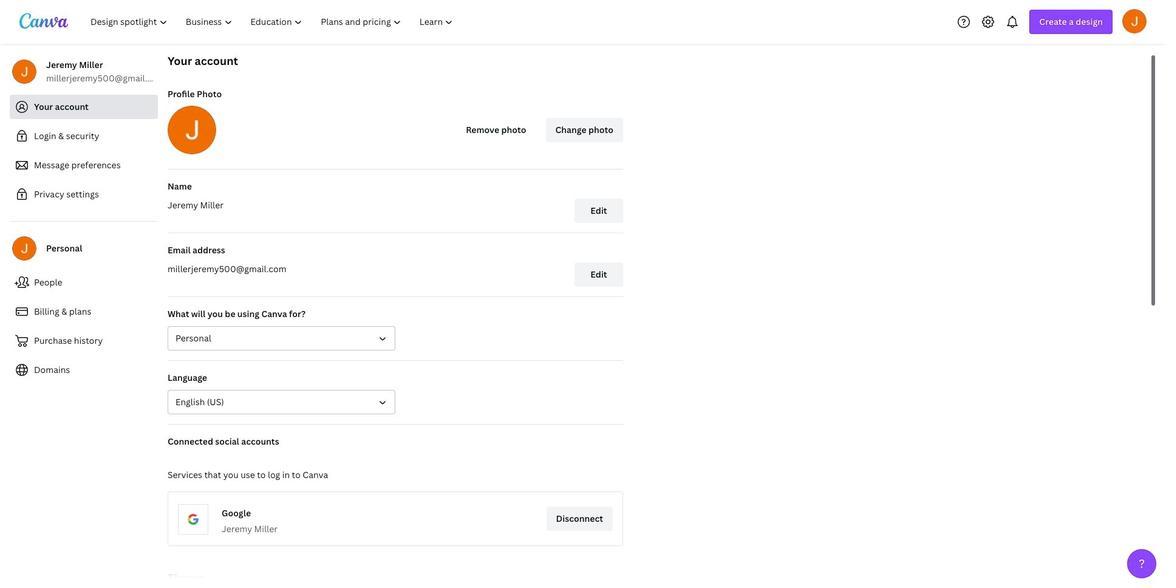 Task type: describe. For each thing, give the bounding box(es) containing it.
top level navigation element
[[83, 10, 464, 34]]



Task type: vqa. For each thing, say whether or not it's contained in the screenshot.
outlining
no



Task type: locate. For each thing, give the bounding box(es) containing it.
Language: English (US) button
[[168, 390, 395, 414]]

None button
[[168, 326, 395, 350]]

jeremy miller image
[[1123, 9, 1147, 33]]



